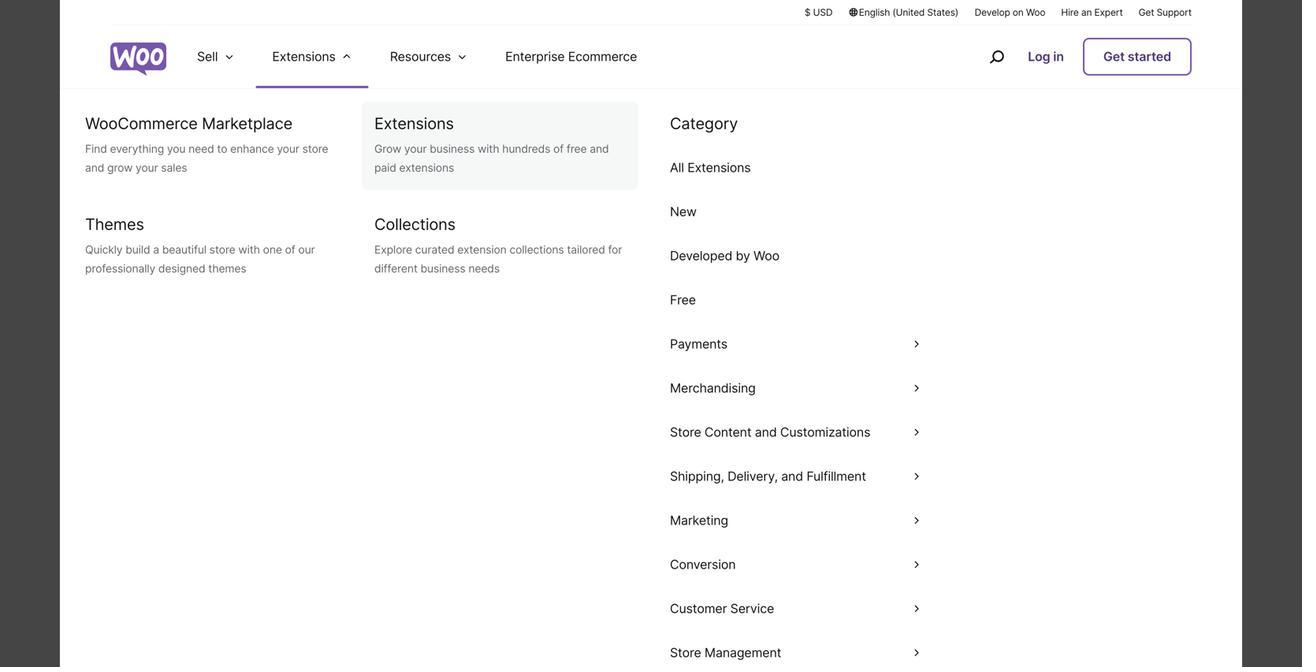Task type: describe. For each thing, give the bounding box(es) containing it.
woo for develop on woo
[[1027, 7, 1046, 18]]

our
[[298, 243, 315, 257]]

business inside explore curated extension collections tailored for different business needs
[[421, 262, 466, 276]]

ecommerce
[[568, 49, 637, 64]]

english (united states) button
[[849, 6, 959, 19]]

curated
[[415, 243, 455, 257]]

you
[[167, 142, 186, 156]]

hire an expert
[[1062, 7, 1123, 18]]

management
[[705, 646, 782, 661]]

find
[[85, 142, 107, 156]]

needs
[[469, 262, 500, 276]]

sell
[[197, 49, 218, 64]]

business inside grow your business with hundreds of free and paid extensions
[[430, 142, 475, 156]]

with inside grow your business with hundreds of free and paid extensions
[[478, 142, 500, 156]]

shipping, delivery, and fulfillment
[[670, 469, 867, 485]]

different
[[375, 262, 418, 276]]

woocommerce image
[[110, 43, 166, 76]]

english (united states)
[[859, 7, 959, 18]]

usd
[[813, 7, 833, 18]]

expert
[[1095, 7, 1123, 18]]

tailored
[[567, 243, 605, 257]]

grow
[[107, 161, 133, 175]]

resources
[[390, 49, 451, 64]]

sales
[[161, 161, 187, 175]]

quickly
[[85, 243, 123, 257]]

extensions
[[399, 161, 454, 175]]

shipping,
[[670, 469, 724, 485]]

enhance
[[230, 142, 274, 156]]

store content and customizations
[[670, 425, 871, 440]]

quickly build a beautiful store with one of our professionally designed themes
[[85, 243, 315, 276]]

content
[[705, 425, 752, 440]]

merchandising button
[[651, 367, 941, 411]]

of inside grow your business with hundreds of free and paid extensions
[[554, 142, 564, 156]]

with inside quickly build a beautiful store with one of our professionally designed themes
[[238, 243, 260, 257]]

develop
[[975, 7, 1011, 18]]

everything
[[110, 142, 164, 156]]

sell button
[[178, 25, 253, 88]]

and inside grow your business with hundreds of free and paid extensions
[[590, 142, 609, 156]]

customizations
[[781, 425, 871, 440]]

states)
[[928, 7, 959, 18]]

all extensions link
[[651, 146, 941, 190]]

need
[[189, 142, 214, 156]]

extensions inside button
[[272, 49, 336, 64]]

search image
[[984, 44, 1010, 69]]

in
[[1054, 49, 1064, 64]]

and inside button
[[782, 469, 804, 485]]

free link
[[651, 278, 941, 323]]

$
[[805, 7, 811, 18]]

started
[[1128, 49, 1172, 64]]

for inside explore curated extension collections tailored for different business needs
[[608, 243, 622, 257]]

collections
[[375, 215, 456, 234]]

by
[[736, 248, 750, 264]]

professionally
[[85, 262, 155, 276]]

enterprise ecommerce
[[506, 49, 637, 64]]

$ usd button
[[805, 6, 833, 19]]

2 horizontal spatial extensions
[[688, 160, 751, 175]]

build
[[126, 243, 150, 257]]

1 horizontal spatial your
[[277, 142, 300, 156]]

free
[[670, 293, 696, 308]]

delivery,
[[728, 469, 778, 485]]

payments for payments
[[670, 337, 728, 352]]

extension
[[458, 243, 507, 257]]

payments button
[[651, 323, 941, 367]]

customer service
[[670, 602, 774, 617]]

enterprise
[[506, 49, 565, 64]]

to
[[217, 142, 227, 156]]

(united
[[893, 7, 925, 18]]

woocommerce
[[85, 114, 198, 133]]

hundreds
[[502, 142, 551, 156]]

developed by woo link
[[651, 234, 941, 278]]

hire an expert link
[[1062, 6, 1123, 19]]

explore
[[375, 243, 412, 257]]

hire
[[1062, 7, 1079, 18]]

store content and customizations button
[[651, 411, 941, 455]]

develop on woo link
[[975, 6, 1046, 19]]

store for store content and customizations
[[670, 425, 701, 440]]

and inside "button"
[[755, 425, 777, 440]]

merchandising
[[670, 381, 756, 396]]



Task type: vqa. For each thing, say whether or not it's contained in the screenshot.
all extensions
yes



Task type: locate. For each thing, give the bounding box(es) containing it.
get left started
[[1104, 49, 1125, 64]]

on
[[1013, 7, 1024, 18]]

woo right by
[[754, 248, 780, 264]]

payments
[[123, 153, 286, 195], [670, 337, 728, 352]]

find everything you need to enhance your store and grow your sales
[[85, 142, 328, 175]]

for right tailored
[[608, 243, 622, 257]]

0 vertical spatial business
[[430, 142, 475, 156]]

1 horizontal spatial extensions
[[375, 114, 454, 133]]

2 store from the top
[[670, 646, 701, 661]]

1 vertical spatial store
[[209, 243, 235, 257]]

business down curated
[[421, 262, 466, 276]]

conversion
[[670, 557, 736, 573]]

payments inside payments for woocommerce, simplified
[[123, 153, 286, 195]]

store down the customer
[[670, 646, 701, 661]]

log
[[1028, 49, 1051, 64]]

1 horizontal spatial for
[[608, 243, 622, 257]]

and right free
[[590, 142, 609, 156]]

grow
[[375, 142, 401, 156]]

2 vertical spatial extensions
[[688, 160, 751, 175]]

themes
[[208, 262, 246, 276]]

store management
[[670, 646, 782, 661]]

0 vertical spatial payments
[[123, 153, 286, 195]]

for left paid
[[295, 153, 339, 195]]

marketing button
[[651, 499, 941, 543]]

woo right "on"
[[1027, 7, 1046, 18]]

get support
[[1139, 7, 1192, 18]]

0 horizontal spatial extensions
[[272, 49, 336, 64]]

a
[[153, 243, 159, 257]]

store
[[670, 425, 701, 440], [670, 646, 701, 661]]

payments for woocommerce, simplified
[[123, 153, 384, 286]]

1 horizontal spatial of
[[554, 142, 564, 156]]

0 horizontal spatial for
[[295, 153, 339, 195]]

developed
[[670, 248, 733, 264]]

1 horizontal spatial payments
[[670, 337, 728, 352]]

beautiful
[[162, 243, 207, 257]]

designed
[[158, 262, 205, 276]]

store management button
[[651, 632, 941, 668]]

free
[[567, 142, 587, 156]]

with
[[478, 142, 500, 156], [238, 243, 260, 257]]

business
[[430, 142, 475, 156], [421, 262, 466, 276]]

with left one
[[238, 243, 260, 257]]

extensions
[[272, 49, 336, 64], [375, 114, 454, 133], [688, 160, 751, 175]]

0 vertical spatial store
[[302, 142, 328, 156]]

woocommerce,
[[123, 198, 384, 241]]

all
[[670, 160, 684, 175]]

get inside service navigation menu element
[[1104, 49, 1125, 64]]

1 horizontal spatial woo
[[1027, 7, 1046, 18]]

of
[[554, 142, 564, 156], [285, 243, 295, 257]]

0 horizontal spatial woo
[[754, 248, 780, 264]]

1 vertical spatial extensions
[[375, 114, 454, 133]]

category
[[670, 114, 738, 133]]

collections
[[510, 243, 564, 257]]

get for get support
[[1139, 7, 1155, 18]]

fulfillment
[[807, 469, 867, 485]]

woocommerce marketplace
[[85, 114, 293, 133]]

1 vertical spatial with
[[238, 243, 260, 257]]

1 horizontal spatial store
[[302, 142, 328, 156]]

marketplace
[[202, 114, 293, 133]]

1 vertical spatial of
[[285, 243, 295, 257]]

support
[[1157, 7, 1192, 18]]

shipping, delivery, and fulfillment button
[[651, 455, 941, 499]]

1 vertical spatial woo
[[754, 248, 780, 264]]

simplified
[[123, 244, 280, 286]]

an
[[1082, 7, 1092, 18]]

1 vertical spatial get
[[1104, 49, 1125, 64]]

get support link
[[1139, 6, 1192, 19]]

0 vertical spatial extensions
[[272, 49, 336, 64]]

1 vertical spatial business
[[421, 262, 466, 276]]

0 horizontal spatial get
[[1104, 49, 1125, 64]]

log in
[[1028, 49, 1064, 64]]

0 vertical spatial get
[[1139, 7, 1155, 18]]

1 horizontal spatial get
[[1139, 7, 1155, 18]]

store inside find everything you need to enhance your store and grow your sales
[[302, 142, 328, 156]]

1 horizontal spatial with
[[478, 142, 500, 156]]

marketing
[[670, 513, 729, 529]]

0 vertical spatial of
[[554, 142, 564, 156]]

service navigation menu element
[[956, 31, 1192, 82]]

1 store from the top
[[670, 425, 701, 440]]

themes
[[85, 215, 144, 234]]

enterprise ecommerce link
[[487, 25, 656, 88]]

your down everything
[[136, 161, 158, 175]]

store inside quickly build a beautiful store with one of our professionally designed themes
[[209, 243, 235, 257]]

and right delivery,
[[782, 469, 804, 485]]

0 horizontal spatial of
[[285, 243, 295, 257]]

your inside grow your business with hundreds of free and paid extensions
[[404, 142, 427, 156]]

and right content in the bottom right of the page
[[755, 425, 777, 440]]

for inside payments for woocommerce, simplified
[[295, 153, 339, 195]]

paid
[[375, 161, 396, 175]]

store left content in the bottom right of the page
[[670, 425, 701, 440]]

and inside find everything you need to enhance your store and grow your sales
[[85, 161, 104, 175]]

store right enhance
[[302, 142, 328, 156]]

0 vertical spatial for
[[295, 153, 339, 195]]

your
[[277, 142, 300, 156], [404, 142, 427, 156], [136, 161, 158, 175]]

get for get started
[[1104, 49, 1125, 64]]

with left hundreds
[[478, 142, 500, 156]]

of left our
[[285, 243, 295, 257]]

of inside quickly build a beautiful store with one of our professionally designed themes
[[285, 243, 295, 257]]

extensions button
[[253, 25, 371, 88]]

english
[[859, 7, 890, 18]]

your right enhance
[[277, 142, 300, 156]]

0 vertical spatial woo
[[1027, 7, 1046, 18]]

store for store management
[[670, 646, 701, 661]]

1 vertical spatial payments
[[670, 337, 728, 352]]

log in link
[[1022, 39, 1071, 74]]

get left support
[[1139, 7, 1155, 18]]

get started
[[1104, 49, 1172, 64]]

for
[[295, 153, 339, 195], [608, 243, 622, 257]]

new link
[[651, 190, 941, 234]]

developed by woo
[[670, 248, 780, 264]]

and down find
[[85, 161, 104, 175]]

1 vertical spatial store
[[670, 646, 701, 661]]

service
[[731, 602, 774, 617]]

0 horizontal spatial your
[[136, 161, 158, 175]]

store inside store content and customizations "button"
[[670, 425, 701, 440]]

0 vertical spatial with
[[478, 142, 500, 156]]

customer service button
[[651, 587, 941, 632]]

$ usd
[[805, 7, 833, 18]]

customer
[[670, 602, 727, 617]]

business up extensions
[[430, 142, 475, 156]]

new
[[670, 204, 697, 220]]

one
[[263, 243, 282, 257]]

explore curated extension collections tailored for different business needs
[[375, 243, 622, 276]]

store up themes on the left top
[[209, 243, 235, 257]]

woo for developed by woo
[[754, 248, 780, 264]]

2 horizontal spatial your
[[404, 142, 427, 156]]

payments inside button
[[670, 337, 728, 352]]

0 horizontal spatial payments
[[123, 153, 286, 195]]

0 horizontal spatial with
[[238, 243, 260, 257]]

0 vertical spatial store
[[670, 425, 701, 440]]

your up extensions
[[404, 142, 427, 156]]

1 vertical spatial for
[[608, 243, 622, 257]]

resources button
[[371, 25, 487, 88]]

develop on woo
[[975, 7, 1046, 18]]

get
[[1139, 7, 1155, 18], [1104, 49, 1125, 64]]

payments for payments for woocommerce, simplified
[[123, 153, 286, 195]]

0 horizontal spatial store
[[209, 243, 235, 257]]

grow your business with hundreds of free and paid extensions
[[375, 142, 609, 175]]

store inside store management button
[[670, 646, 701, 661]]

and
[[590, 142, 609, 156], [85, 161, 104, 175], [755, 425, 777, 440], [782, 469, 804, 485]]

all extensions
[[670, 160, 751, 175]]

get started link
[[1083, 38, 1192, 76]]

of left free
[[554, 142, 564, 156]]



